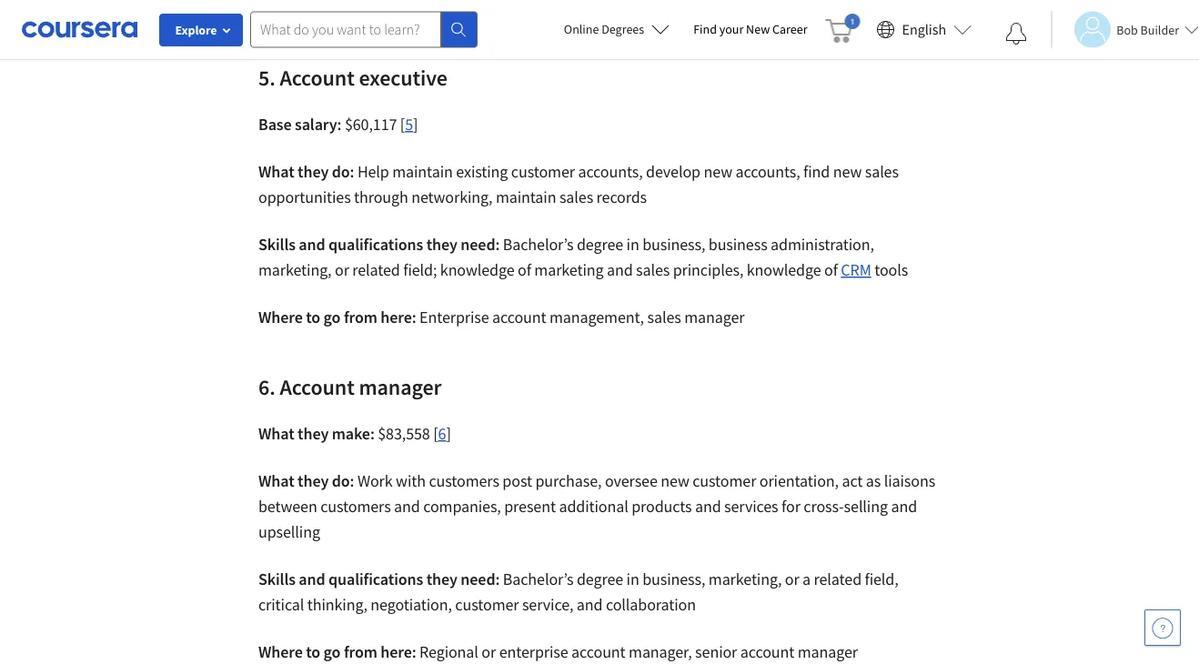 Task type: vqa. For each thing, say whether or not it's contained in the screenshot.
Find your New Career link
yes



Task type: describe. For each thing, give the bounding box(es) containing it.
opportunities
[[259, 187, 351, 208]]

explore button
[[159, 14, 243, 46]]

bob builder button
[[1052, 11, 1200, 48]]

english
[[903, 20, 947, 39]]

thinking,
[[307, 595, 368, 615]]

find your new career
[[694, 21, 808, 37]]

1 accounts, from the left
[[578, 162, 643, 182]]

builder
[[1141, 21, 1180, 38]]

2 accounts, from the left
[[736, 162, 801, 182]]

bachelor's for marketing
[[503, 234, 574, 255]]

marketing, inside bachelor's degree in business, marketing, or a related field, critical thinking, negotiation, customer service, and collaboration
[[709, 569, 782, 590]]

salary:
[[295, 114, 342, 135]]

tools
[[875, 260, 909, 280]]

act
[[842, 471, 863, 492]]

bob
[[1117, 21, 1139, 38]]

business
[[709, 234, 768, 255]]

2 knowledge from the left
[[747, 260, 822, 280]]

where for where to go from here: regional or enterprise account manager, senior account manager
[[259, 642, 303, 663]]

go for where to go from here: enterprise account management, sales manager
[[324, 307, 341, 328]]

$83,558
[[378, 424, 430, 444]]

1 horizontal spatial account
[[572, 642, 626, 663]]

services
[[725, 497, 779, 517]]

make:
[[332, 424, 375, 444]]

marketing
[[535, 260, 604, 280]]

qualifications for thinking,
[[329, 569, 423, 590]]

records
[[597, 187, 647, 208]]

0 vertical spatial maintain
[[393, 162, 453, 182]]

5.
[[259, 64, 276, 91]]

from for enterprise account management, sales manager
[[344, 307, 378, 328]]

2 horizontal spatial account
[[741, 642, 795, 663]]

sales down principles,
[[648, 307, 681, 328]]

coursera image
[[22, 15, 137, 44]]

5 link
[[405, 114, 413, 135]]

upselling
[[259, 522, 320, 543]]

they up opportunities
[[298, 162, 329, 182]]

where to go from here: enterprise account management, sales manager
[[259, 307, 748, 328]]

1 horizontal spatial ]
[[446, 424, 451, 444]]

help
[[358, 162, 389, 182]]

online degrees button
[[550, 9, 685, 49]]

companies,
[[423, 497, 501, 517]]

$60,117
[[345, 114, 397, 135]]

additional
[[559, 497, 629, 517]]

find your new career link
[[685, 18, 817, 41]]

what they do: for through
[[259, 162, 358, 182]]

skills for bachelor's degree in business, business administration, marketing, or related field; knowledge of marketing and sales principles, knowledge of
[[259, 234, 296, 255]]

show notifications image
[[1006, 23, 1028, 45]]

customer inside bachelor's degree in business, marketing, or a related field, critical thinking, negotiation, customer service, and collaboration
[[455, 595, 519, 615]]

2 of from the left
[[825, 260, 838, 280]]

from for regional or enterprise account manager, senior account manager
[[344, 642, 378, 663]]

between
[[259, 497, 317, 517]]

explore
[[175, 22, 217, 38]]

to for where to go from here: regional or enterprise account manager, senior account manager
[[306, 642, 321, 663]]

1 horizontal spatial manager
[[685, 307, 745, 328]]

6 link
[[438, 424, 446, 444]]

as
[[866, 471, 881, 492]]

and inside bachelor's degree in business, business administration, marketing, or related field; knowledge of marketing and sales principles, knowledge of
[[607, 260, 633, 280]]

present
[[505, 497, 556, 517]]

account for 6.
[[280, 373, 355, 401]]

related inside bachelor's degree in business, business administration, marketing, or related field; knowledge of marketing and sales principles, knowledge of
[[353, 260, 400, 280]]

senior
[[696, 642, 738, 663]]

crm
[[841, 260, 872, 280]]

oversee
[[605, 471, 658, 492]]

liaisons
[[885, 471, 936, 492]]

management,
[[550, 307, 644, 328]]

0 horizontal spatial customers
[[321, 497, 391, 517]]

new
[[747, 21, 770, 37]]

online
[[564, 21, 599, 37]]

orientation,
[[760, 471, 839, 492]]

find
[[694, 21, 717, 37]]

field,
[[865, 569, 899, 590]]

they up "between"
[[298, 471, 329, 492]]

skills for bachelor's degree in business, marketing, or a related field, critical thinking, negotiation, customer service, and collaboration
[[259, 569, 296, 590]]

and left "services"
[[695, 497, 721, 517]]

customer inside help maintain existing customer accounts, develop new accounts, find new sales opportunities through networking, maintain sales records
[[511, 162, 575, 182]]

and inside bachelor's degree in business, marketing, or a related field, critical thinking, negotiation, customer service, and collaboration
[[577, 595, 603, 615]]

what they make: $83,558 [ 6 ]
[[259, 424, 451, 444]]

bob builder
[[1117, 21, 1180, 38]]

2 vertical spatial manager
[[798, 642, 858, 663]]

base
[[259, 114, 292, 135]]

here: for enterprise account management, sales manager
[[381, 307, 417, 328]]

work with customers post purchase, oversee new customer orientation, act as liaisons between customers and companies, present additional products and services for cross-selling and upselling
[[259, 471, 936, 543]]

english button
[[870, 0, 980, 59]]

develop
[[646, 162, 701, 182]]

find
[[804, 162, 830, 182]]

2 what from the top
[[259, 424, 295, 444]]

degree for service,
[[577, 569, 624, 590]]



Task type: locate. For each thing, give the bounding box(es) containing it.
1 from from the top
[[344, 307, 378, 328]]

business, for principles,
[[643, 234, 706, 255]]

None search field
[[250, 11, 478, 48]]

negotiation,
[[371, 595, 452, 615]]

3 what from the top
[[259, 471, 295, 492]]

critical
[[259, 595, 304, 615]]

need: for of
[[461, 234, 500, 255]]

bachelor's inside bachelor's degree in business, marketing, or a related field, critical thinking, negotiation, customer service, and collaboration
[[503, 569, 574, 590]]

new for find
[[704, 162, 733, 182]]

]
[[413, 114, 418, 135], [446, 424, 451, 444]]

0 vertical spatial qualifications
[[329, 234, 423, 255]]

1 do: from the top
[[332, 162, 354, 182]]

qualifications down through
[[329, 234, 423, 255]]

manager
[[685, 307, 745, 328], [359, 373, 442, 401], [798, 642, 858, 663]]

1 need: from the top
[[461, 234, 500, 255]]

degree inside bachelor's degree in business, marketing, or a related field, critical thinking, negotiation, customer service, and collaboration
[[577, 569, 624, 590]]

1 horizontal spatial maintain
[[496, 187, 557, 208]]

1 vertical spatial do:
[[332, 471, 354, 492]]

0 vertical spatial business,
[[643, 234, 706, 255]]

and down with
[[394, 497, 420, 517]]

collaboration
[[606, 595, 696, 615]]

existing
[[456, 162, 508, 182]]

where up '6.'
[[259, 307, 303, 328]]

customer up "services"
[[693, 471, 757, 492]]

skills up critical
[[259, 569, 296, 590]]

need: for negotiation,
[[461, 569, 500, 590]]

accounts, up the records
[[578, 162, 643, 182]]

knowledge
[[440, 260, 515, 280], [747, 260, 822, 280]]

qualifications up negotiation,
[[329, 569, 423, 590]]

online degrees
[[564, 21, 645, 37]]

need: down the companies,
[[461, 569, 500, 590]]

sales left principles,
[[636, 260, 670, 280]]

in up collaboration
[[627, 569, 640, 590]]

or inside bachelor's degree in business, business administration, marketing, or related field; knowledge of marketing and sales principles, knowledge of
[[335, 260, 349, 280]]

6.
[[259, 373, 276, 401]]

0 vertical spatial ]
[[413, 114, 418, 135]]

0 vertical spatial what they do:
[[259, 162, 358, 182]]

business, up principles,
[[643, 234, 706, 255]]

a
[[803, 569, 811, 590]]

2 from from the top
[[344, 642, 378, 663]]

skills and qualifications they need:
[[259, 234, 503, 255], [259, 569, 500, 590]]

] right $60,117 on the top of the page
[[413, 114, 418, 135]]

1 horizontal spatial or
[[482, 642, 496, 663]]

need: down networking,
[[461, 234, 500, 255]]

where to go from here: regional or enterprise account manager, senior account manager
[[259, 642, 858, 663]]

2 bachelor's from the top
[[503, 569, 574, 590]]

account for 5.
[[280, 64, 355, 91]]

they left make:
[[298, 424, 329, 444]]

1 skills from the top
[[259, 234, 296, 255]]

1 of from the left
[[518, 260, 531, 280]]

0 horizontal spatial maintain
[[393, 162, 453, 182]]

and right marketing on the top
[[607, 260, 633, 280]]

1 vertical spatial maintain
[[496, 187, 557, 208]]

1 vertical spatial here:
[[381, 642, 417, 663]]

in inside bachelor's degree in business, marketing, or a related field, critical thinking, negotiation, customer service, and collaboration
[[627, 569, 640, 590]]

0 vertical spatial bachelor's
[[503, 234, 574, 255]]

what for work with customers post purchase, oversee new customer orientation, act as liaisons between customers and companies, present additional products and services for cross-selling and upselling
[[259, 471, 295, 492]]

account left manager, at the bottom right of page
[[572, 642, 626, 663]]

in inside bachelor's degree in business, business administration, marketing, or related field; knowledge of marketing and sales principles, knowledge of
[[627, 234, 640, 255]]

6
[[438, 424, 446, 444]]

0 vertical spatial [
[[400, 114, 405, 135]]

5
[[405, 114, 413, 135]]

customers
[[429, 471, 500, 492], [321, 497, 391, 517]]

0 horizontal spatial knowledge
[[440, 260, 515, 280]]

] right $83,558
[[446, 424, 451, 444]]

bachelor's for customer
[[503, 569, 574, 590]]

crm link
[[841, 260, 872, 280]]

executive
[[359, 64, 448, 91]]

and up thinking,
[[299, 569, 325, 590]]

1 vertical spatial customer
[[693, 471, 757, 492]]

what up opportunities
[[259, 162, 295, 182]]

field;
[[403, 260, 437, 280]]

degree up marketing on the top
[[577, 234, 624, 255]]

2 go from the top
[[324, 642, 341, 663]]

manager up $83,558
[[359, 373, 442, 401]]

0 vertical spatial skills and qualifications they need:
[[259, 234, 503, 255]]

0 vertical spatial customer
[[511, 162, 575, 182]]

products
[[632, 497, 692, 517]]

1 vertical spatial what
[[259, 424, 295, 444]]

1 vertical spatial business,
[[643, 569, 706, 590]]

your
[[720, 21, 744, 37]]

0 horizontal spatial new
[[661, 471, 690, 492]]

customers down work
[[321, 497, 391, 517]]

0 vertical spatial customers
[[429, 471, 500, 492]]

0 horizontal spatial of
[[518, 260, 531, 280]]

1 horizontal spatial knowledge
[[747, 260, 822, 280]]

do: for help
[[332, 162, 354, 182]]

1 vertical spatial related
[[814, 569, 862, 590]]

what up "between"
[[259, 471, 295, 492]]

related
[[353, 260, 400, 280], [814, 569, 862, 590]]

new
[[704, 162, 733, 182], [834, 162, 862, 182], [661, 471, 690, 492]]

through
[[354, 187, 408, 208]]

2 here: from the top
[[381, 642, 417, 663]]

customer
[[511, 162, 575, 182], [693, 471, 757, 492], [455, 595, 519, 615]]

0 horizontal spatial [
[[400, 114, 405, 135]]

principles,
[[673, 260, 744, 280]]

sales inside bachelor's degree in business, business administration, marketing, or related field; knowledge of marketing and sales principles, knowledge of
[[636, 260, 670, 280]]

cross-
[[804, 497, 844, 517]]

administration,
[[771, 234, 875, 255]]

in down the records
[[627, 234, 640, 255]]

purchase,
[[536, 471, 602, 492]]

bachelor's inside bachelor's degree in business, business administration, marketing, or related field; knowledge of marketing and sales principles, knowledge of
[[503, 234, 574, 255]]

business, up collaboration
[[643, 569, 706, 590]]

where for where to go from here: enterprise account management, sales manager
[[259, 307, 303, 328]]

business, for collaboration
[[643, 569, 706, 590]]

2 vertical spatial customer
[[455, 595, 519, 615]]

from
[[344, 307, 378, 328], [344, 642, 378, 663]]

0 horizontal spatial accounts,
[[578, 162, 643, 182]]

regional
[[420, 642, 479, 663]]

0 vertical spatial skills
[[259, 234, 296, 255]]

account up salary:
[[280, 64, 355, 91]]

0 horizontal spatial related
[[353, 260, 400, 280]]

0 vertical spatial from
[[344, 307, 378, 328]]

career
[[773, 21, 808, 37]]

0 vertical spatial account
[[280, 64, 355, 91]]

0 vertical spatial what
[[259, 162, 295, 182]]

[
[[400, 114, 405, 135], [433, 424, 438, 444]]

do: for work
[[332, 471, 354, 492]]

bachelor's up marketing on the top
[[503, 234, 574, 255]]

knowledge up enterprise on the top of page
[[440, 260, 515, 280]]

sales left the records
[[560, 187, 594, 208]]

1 vertical spatial ]
[[446, 424, 451, 444]]

2 do: from the top
[[332, 471, 354, 492]]

new inside work with customers post purchase, oversee new customer orientation, act as liaisons between customers and companies, present additional products and services for cross-selling and upselling
[[661, 471, 690, 492]]

6. account manager
[[259, 373, 446, 401]]

1 go from the top
[[324, 307, 341, 328]]

or left field;
[[335, 260, 349, 280]]

what they do: up "between"
[[259, 471, 358, 492]]

help center image
[[1152, 617, 1174, 639]]

bachelor's degree in business, marketing, or a related field, critical thinking, negotiation, customer service, and collaboration
[[259, 569, 899, 615]]

shopping cart: 1 item image
[[826, 14, 861, 43]]

2 vertical spatial or
[[482, 642, 496, 663]]

to
[[306, 307, 321, 328], [306, 642, 321, 663]]

customer right 'existing'
[[511, 162, 575, 182]]

maintain
[[393, 162, 453, 182], [496, 187, 557, 208]]

1 vertical spatial qualifications
[[329, 569, 423, 590]]

customers up the companies,
[[429, 471, 500, 492]]

customer inside work with customers post purchase, oversee new customer orientation, act as liaisons between customers and companies, present additional products and services for cross-selling and upselling
[[693, 471, 757, 492]]

marketing, inside bachelor's degree in business, business administration, marketing, or related field; knowledge of marketing and sales principles, knowledge of
[[259, 260, 332, 280]]

0 vertical spatial to
[[306, 307, 321, 328]]

1 vertical spatial degree
[[577, 569, 624, 590]]

2 in from the top
[[627, 569, 640, 590]]

degree up collaboration
[[577, 569, 624, 590]]

2 horizontal spatial or
[[785, 569, 800, 590]]

2 skills and qualifications they need: from the top
[[259, 569, 500, 590]]

related left field;
[[353, 260, 400, 280]]

0 vertical spatial need:
[[461, 234, 500, 255]]

0 vertical spatial in
[[627, 234, 640, 255]]

2 degree from the top
[[577, 569, 624, 590]]

1 vertical spatial what they do:
[[259, 471, 358, 492]]

and right service,
[[577, 595, 603, 615]]

0 vertical spatial marketing,
[[259, 260, 332, 280]]

what they do:
[[259, 162, 358, 182], [259, 471, 358, 492]]

1 horizontal spatial [
[[433, 424, 438, 444]]

in
[[627, 234, 640, 255], [627, 569, 640, 590]]

selling
[[844, 497, 888, 517]]

maintain down 'existing'
[[496, 187, 557, 208]]

1 vertical spatial customers
[[321, 497, 391, 517]]

degree inside bachelor's degree in business, business administration, marketing, or related field; knowledge of marketing and sales principles, knowledge of
[[577, 234, 624, 255]]

2 account from the top
[[280, 373, 355, 401]]

what
[[259, 162, 295, 182], [259, 424, 295, 444], [259, 471, 295, 492]]

enterprise
[[499, 642, 569, 663]]

0 vertical spatial degree
[[577, 234, 624, 255]]

bachelor's up service,
[[503, 569, 574, 590]]

related right the a
[[814, 569, 862, 590]]

2 vertical spatial what
[[259, 471, 295, 492]]

1 business, from the top
[[643, 234, 706, 255]]

marketing, left the a
[[709, 569, 782, 590]]

2 what they do: from the top
[[259, 471, 358, 492]]

account right 'senior'
[[741, 642, 795, 663]]

[ right $60,117 on the top of the page
[[400, 114, 405, 135]]

here: for regional or enterprise account manager, senior account manager
[[381, 642, 417, 663]]

of left the crm link
[[825, 260, 838, 280]]

0 vertical spatial or
[[335, 260, 349, 280]]

manager down the a
[[798, 642, 858, 663]]

skills and qualifications they need: up field;
[[259, 234, 503, 255]]

[ right $83,558
[[433, 424, 438, 444]]

1 degree from the top
[[577, 234, 624, 255]]

what for help maintain existing customer accounts, develop new accounts, find new sales opportunities through networking, maintain sales records
[[259, 162, 295, 182]]

from up 6. account manager
[[344, 307, 378, 328]]

accounts, left find
[[736, 162, 801, 182]]

new for orientation,
[[661, 471, 690, 492]]

bachelor's
[[503, 234, 574, 255], [503, 569, 574, 590]]

they up field;
[[427, 234, 458, 255]]

bachelor's degree in business, business administration, marketing, or related field; knowledge of marketing and sales principles, knowledge of
[[259, 234, 875, 280]]

knowledge down administration,
[[747, 260, 822, 280]]

0 horizontal spatial manager
[[359, 373, 442, 401]]

to down thinking,
[[306, 642, 321, 663]]

service,
[[522, 595, 574, 615]]

0 horizontal spatial marketing,
[[259, 260, 332, 280]]

or
[[335, 260, 349, 280], [785, 569, 800, 590], [482, 642, 496, 663]]

sales right find
[[865, 162, 899, 182]]

1 vertical spatial go
[[324, 642, 341, 663]]

and down opportunities
[[299, 234, 325, 255]]

marketing, down opportunities
[[259, 260, 332, 280]]

1 horizontal spatial marketing,
[[709, 569, 782, 590]]

1 vertical spatial skills and qualifications they need:
[[259, 569, 500, 590]]

and
[[299, 234, 325, 255], [607, 260, 633, 280], [394, 497, 420, 517], [695, 497, 721, 517], [892, 497, 918, 517], [299, 569, 325, 590], [577, 595, 603, 615]]

2 skills from the top
[[259, 569, 296, 590]]

they up negotiation,
[[427, 569, 458, 590]]

go
[[324, 307, 341, 328], [324, 642, 341, 663]]

1 vertical spatial [
[[433, 424, 438, 444]]

crm tools
[[841, 260, 909, 280]]

1 bachelor's from the top
[[503, 234, 574, 255]]

or left the a
[[785, 569, 800, 590]]

skills
[[259, 234, 296, 255], [259, 569, 296, 590]]

maintain up networking,
[[393, 162, 453, 182]]

2 qualifications from the top
[[329, 569, 423, 590]]

post
[[503, 471, 532, 492]]

what down '6.'
[[259, 424, 295, 444]]

1 qualifications from the top
[[329, 234, 423, 255]]

qualifications for knowledge
[[329, 234, 423, 255]]

1 horizontal spatial new
[[704, 162, 733, 182]]

or right regional
[[482, 642, 496, 663]]

1 vertical spatial bachelor's
[[503, 569, 574, 590]]

1 horizontal spatial accounts,
[[736, 162, 801, 182]]

2 horizontal spatial new
[[834, 162, 862, 182]]

skills and qualifications they need: for thinking,
[[259, 569, 500, 590]]

in for and
[[627, 569, 640, 590]]

accounts,
[[578, 162, 643, 182], [736, 162, 801, 182]]

1 where from the top
[[259, 307, 303, 328]]

do: left work
[[332, 471, 354, 492]]

and down liaisons
[[892, 497, 918, 517]]

business,
[[643, 234, 706, 255], [643, 569, 706, 590]]

work
[[358, 471, 393, 492]]

0 horizontal spatial or
[[335, 260, 349, 280]]

customer left service,
[[455, 595, 519, 615]]

1 vertical spatial marketing,
[[709, 569, 782, 590]]

1 vertical spatial to
[[306, 642, 321, 663]]

where down critical
[[259, 642, 303, 663]]

what they do: up opportunities
[[259, 162, 358, 182]]

0 vertical spatial manager
[[685, 307, 745, 328]]

or inside bachelor's degree in business, marketing, or a related field, critical thinking, negotiation, customer service, and collaboration
[[785, 569, 800, 590]]

new up "products"
[[661, 471, 690, 492]]

account
[[280, 64, 355, 91], [280, 373, 355, 401]]

of left marketing on the top
[[518, 260, 531, 280]]

1 knowledge from the left
[[440, 260, 515, 280]]

1 vertical spatial skills
[[259, 569, 296, 590]]

go up 6. account manager
[[324, 307, 341, 328]]

to for where to go from here: enterprise account management, sales manager
[[306, 307, 321, 328]]

manager,
[[629, 642, 692, 663]]

1 vertical spatial account
[[280, 373, 355, 401]]

business, inside bachelor's degree in business, business administration, marketing, or related field; knowledge of marketing and sales principles, knowledge of
[[643, 234, 706, 255]]

1 what they do: from the top
[[259, 162, 358, 182]]

in for sales
[[627, 234, 640, 255]]

to up 6. account manager
[[306, 307, 321, 328]]

business, inside bachelor's degree in business, marketing, or a related field, critical thinking, negotiation, customer service, and collaboration
[[643, 569, 706, 590]]

1 horizontal spatial customers
[[429, 471, 500, 492]]

skills and qualifications they need: for knowledge
[[259, 234, 503, 255]]

for
[[782, 497, 801, 517]]

2 horizontal spatial manager
[[798, 642, 858, 663]]

5. account executive
[[259, 64, 452, 91]]

1 account from the top
[[280, 64, 355, 91]]

account right enterprise on the top of page
[[492, 307, 547, 328]]

account right '6.'
[[280, 373, 355, 401]]

skills and qualifications they need: up negotiation,
[[259, 569, 500, 590]]

0 vertical spatial where
[[259, 307, 303, 328]]

do: left help
[[332, 162, 354, 182]]

new right find
[[834, 162, 862, 182]]

1 here: from the top
[[381, 307, 417, 328]]

0 horizontal spatial ]
[[413, 114, 418, 135]]

base salary: $60,117 [ 5 ]
[[259, 114, 418, 135]]

0 vertical spatial do:
[[332, 162, 354, 182]]

1 vertical spatial or
[[785, 569, 800, 590]]

here: down field;
[[381, 307, 417, 328]]

networking,
[[412, 187, 493, 208]]

go for where to go from here: regional or enterprise account manager, senior account manager
[[324, 642, 341, 663]]

2 business, from the top
[[643, 569, 706, 590]]

marketing,
[[259, 260, 332, 280], [709, 569, 782, 590]]

skills down opportunities
[[259, 234, 296, 255]]

from down thinking,
[[344, 642, 378, 663]]

0 vertical spatial go
[[324, 307, 341, 328]]

2 to from the top
[[306, 642, 321, 663]]

degree for and
[[577, 234, 624, 255]]

1 horizontal spatial related
[[814, 569, 862, 590]]

1 to from the top
[[306, 307, 321, 328]]

1 vertical spatial need:
[[461, 569, 500, 590]]

1 vertical spatial from
[[344, 642, 378, 663]]

help maintain existing customer accounts, develop new accounts, find new sales opportunities through networking, maintain sales records
[[259, 162, 899, 208]]

1 what from the top
[[259, 162, 295, 182]]

account
[[492, 307, 547, 328], [572, 642, 626, 663], [741, 642, 795, 663]]

manager down principles,
[[685, 307, 745, 328]]

degrees
[[602, 21, 645, 37]]

2 where from the top
[[259, 642, 303, 663]]

degree
[[577, 234, 624, 255], [577, 569, 624, 590]]

sales
[[865, 162, 899, 182], [560, 187, 594, 208], [636, 260, 670, 280], [648, 307, 681, 328]]

related inside bachelor's degree in business, marketing, or a related field, critical thinking, negotiation, customer service, and collaboration
[[814, 569, 862, 590]]

enterprise
[[420, 307, 489, 328]]

1 vertical spatial in
[[627, 569, 640, 590]]

1 skills and qualifications they need: from the top
[[259, 234, 503, 255]]

what they do: for between
[[259, 471, 358, 492]]

What do you want to learn? text field
[[250, 11, 441, 48]]

0 vertical spatial here:
[[381, 307, 417, 328]]

1 vertical spatial manager
[[359, 373, 442, 401]]

here: down negotiation,
[[381, 642, 417, 663]]

2 need: from the top
[[461, 569, 500, 590]]

with
[[396, 471, 426, 492]]

1 in from the top
[[627, 234, 640, 255]]

qualifications
[[329, 234, 423, 255], [329, 569, 423, 590]]

1 vertical spatial where
[[259, 642, 303, 663]]

0 vertical spatial related
[[353, 260, 400, 280]]

do:
[[332, 162, 354, 182], [332, 471, 354, 492]]

go down thinking,
[[324, 642, 341, 663]]

new right the develop
[[704, 162, 733, 182]]

1 horizontal spatial of
[[825, 260, 838, 280]]

0 horizontal spatial account
[[492, 307, 547, 328]]



